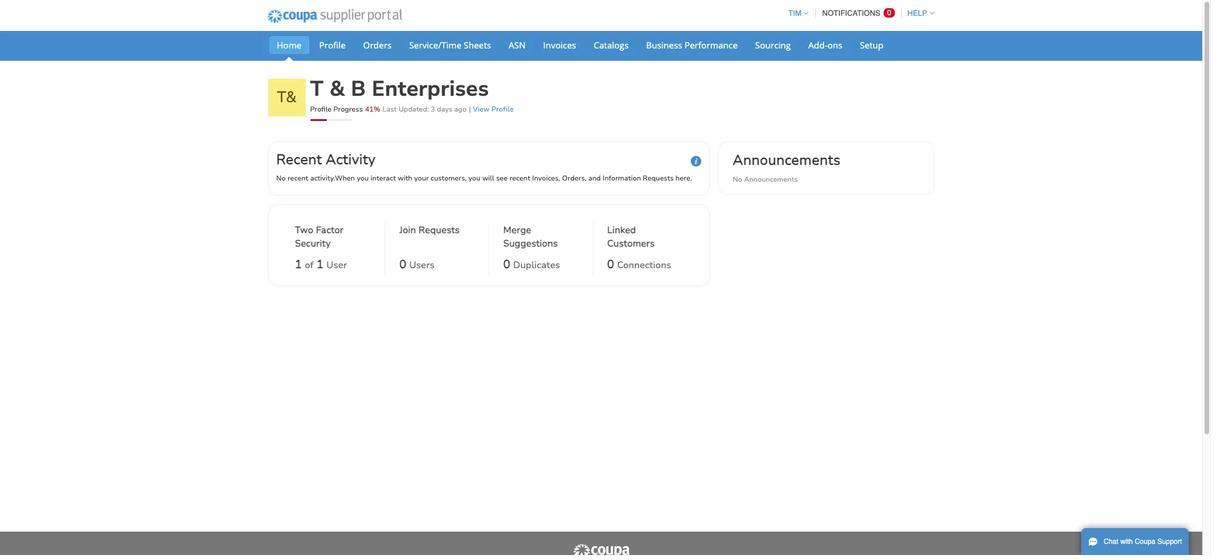 Task type: vqa. For each thing, say whether or not it's contained in the screenshot.


Task type: describe. For each thing, give the bounding box(es) containing it.
join
[[399, 224, 416, 237]]

2 you from the left
[[469, 174, 481, 183]]

0 users
[[399, 257, 435, 273]]

tim link
[[783, 9, 809, 18]]

0 for 0 connections
[[607, 257, 614, 273]]

setup
[[860, 39, 884, 51]]

home link
[[269, 36, 309, 54]]

recent activity
[[276, 150, 376, 169]]

two factor security link
[[295, 224, 371, 253]]

linked
[[607, 224, 636, 237]]

activity
[[326, 150, 376, 169]]

0 vertical spatial announcements
[[733, 151, 841, 170]]

coupa
[[1135, 538, 1156, 546]]

orders
[[363, 39, 392, 51]]

sheets
[[464, 39, 491, 51]]

view profile link
[[473, 105, 514, 114]]

sourcing link
[[748, 36, 799, 54]]

sourcing
[[755, 39, 791, 51]]

customers,
[[431, 174, 467, 183]]

two factor security
[[295, 224, 344, 250]]

suggestions
[[503, 237, 558, 250]]

invoices
[[543, 39, 576, 51]]

catalogs link
[[586, 36, 636, 54]]

notifications
[[822, 9, 881, 18]]

ons
[[828, 39, 843, 51]]

see
[[496, 174, 508, 183]]

0 connections
[[607, 257, 671, 273]]

business performance link
[[639, 36, 745, 54]]

of
[[305, 259, 314, 272]]

t & b enterprises profile progress 41% last updated: 3 days ago | view profile
[[310, 75, 514, 114]]

setup link
[[852, 36, 891, 54]]

duplicates
[[513, 259, 560, 272]]

requests inside "join requests" link
[[419, 224, 460, 237]]

enterprises
[[372, 75, 489, 103]]

two
[[295, 224, 313, 237]]

here.
[[676, 174, 692, 183]]

recent
[[276, 150, 322, 169]]

home
[[277, 39, 302, 51]]

orders link
[[356, 36, 399, 54]]

linked customers link
[[607, 224, 683, 253]]

0 horizontal spatial with
[[398, 174, 412, 183]]

invoices link
[[536, 36, 584, 54]]

t&
[[277, 87, 297, 108]]

service/time sheets
[[409, 39, 491, 51]]

chat
[[1104, 538, 1119, 546]]

b
[[351, 75, 366, 103]]

0 vertical spatial coupa supplier portal image
[[259, 2, 410, 31]]

chat with coupa support
[[1104, 538, 1182, 546]]

service/time sheets link
[[402, 36, 499, 54]]

your
[[414, 174, 429, 183]]

progress
[[334, 105, 363, 114]]

connections
[[617, 259, 671, 272]]

|
[[469, 105, 471, 114]]

asn link
[[501, 36, 533, 54]]

announcements no announcements
[[733, 151, 841, 184]]

1 you from the left
[[357, 174, 369, 183]]

merge suggestions link
[[503, 224, 579, 253]]

1 1 from the left
[[295, 257, 302, 273]]

view
[[473, 105, 490, 114]]

last
[[383, 105, 397, 114]]



Task type: locate. For each thing, give the bounding box(es) containing it.
business
[[646, 39, 682, 51]]

coupa supplier portal image
[[259, 2, 410, 31], [572, 544, 630, 555]]

0 left duplicates at the left
[[503, 257, 510, 273]]

41%
[[365, 105, 380, 114]]

0 left help
[[887, 8, 892, 17]]

updated:
[[399, 105, 429, 114]]

and
[[588, 174, 601, 183]]

1 horizontal spatial with
[[1121, 538, 1133, 546]]

orders,
[[562, 174, 587, 183]]

1 vertical spatial coupa supplier portal image
[[572, 544, 630, 555]]

0 duplicates
[[503, 257, 560, 273]]

1 horizontal spatial coupa supplier portal image
[[572, 544, 630, 555]]

you right when
[[357, 174, 369, 183]]

0 vertical spatial with
[[398, 174, 412, 183]]

1
[[295, 257, 302, 273], [317, 257, 324, 273]]

support
[[1158, 538, 1182, 546]]

add-
[[809, 39, 828, 51]]

2 1 from the left
[[317, 257, 324, 273]]

1 left of
[[295, 257, 302, 273]]

0 for 0 users
[[399, 257, 406, 273]]

factor
[[316, 224, 344, 237]]

0 left users
[[399, 257, 406, 273]]

&
[[330, 75, 345, 103]]

information
[[603, 174, 641, 183]]

1 of 1 user
[[295, 257, 347, 273]]

performance
[[685, 39, 738, 51]]

3
[[431, 105, 435, 114]]

profile
[[319, 39, 346, 51], [310, 105, 332, 114], [492, 105, 514, 114]]

1 horizontal spatial no
[[733, 175, 742, 184]]

requests right join
[[419, 224, 460, 237]]

recent down recent
[[288, 174, 308, 183]]

business performance
[[646, 39, 738, 51]]

you
[[357, 174, 369, 183], [469, 174, 481, 183]]

1 recent from the left
[[288, 174, 308, 183]]

add-ons link
[[801, 36, 850, 54]]

1 vertical spatial requests
[[419, 224, 460, 237]]

navigation
[[783, 2, 934, 25]]

no inside announcements no announcements
[[733, 175, 742, 184]]

0 inside notifications 0
[[887, 8, 892, 17]]

ago
[[454, 105, 467, 114]]

help link
[[902, 9, 934, 18]]

0 horizontal spatial recent
[[288, 174, 308, 183]]

add-ons
[[809, 39, 843, 51]]

requests left here.
[[643, 174, 674, 183]]

requests
[[643, 174, 674, 183], [419, 224, 460, 237]]

t& image
[[268, 79, 305, 116]]

invoices,
[[532, 174, 560, 183]]

asn
[[509, 39, 526, 51]]

profile link
[[312, 36, 353, 54]]

0 vertical spatial requests
[[643, 174, 674, 183]]

no right here.
[[733, 175, 742, 184]]

2 recent from the left
[[510, 174, 530, 183]]

1 vertical spatial with
[[1121, 538, 1133, 546]]

interact
[[371, 174, 396, 183]]

0 down customers
[[607, 257, 614, 273]]

merge
[[503, 224, 531, 237]]

1 horizontal spatial 1
[[317, 257, 324, 273]]

0 horizontal spatial no
[[276, 174, 286, 183]]

customers
[[607, 237, 655, 250]]

will
[[482, 174, 494, 183]]

additional information image
[[691, 156, 701, 167]]

chat with coupa support button
[[1082, 528, 1189, 555]]

no down recent
[[276, 174, 286, 183]]

0
[[887, 8, 892, 17], [399, 257, 406, 273], [503, 257, 510, 273], [607, 257, 614, 273]]

catalogs
[[594, 39, 629, 51]]

users
[[409, 259, 435, 272]]

0 horizontal spatial coupa supplier portal image
[[259, 2, 410, 31]]

tim
[[789, 9, 802, 18]]

recent
[[288, 174, 308, 183], [510, 174, 530, 183]]

with right chat
[[1121, 538, 1133, 546]]

1 horizontal spatial you
[[469, 174, 481, 183]]

service/time
[[409, 39, 462, 51]]

user
[[327, 259, 347, 272]]

linked customers
[[607, 224, 655, 250]]

no
[[276, 174, 286, 183], [733, 175, 742, 184]]

join requests
[[399, 224, 460, 237]]

activity.
[[310, 174, 335, 183]]

when
[[335, 174, 355, 183]]

0 horizontal spatial 1
[[295, 257, 302, 273]]

announcements inside announcements no announcements
[[744, 175, 798, 184]]

navigation containing notifications 0
[[783, 2, 934, 25]]

help
[[908, 9, 927, 18]]

profile right view
[[492, 105, 514, 114]]

merge suggestions
[[503, 224, 558, 250]]

profile down t
[[310, 105, 332, 114]]

1 right of
[[317, 257, 324, 273]]

1 horizontal spatial requests
[[643, 174, 674, 183]]

notifications 0
[[822, 8, 892, 18]]

profile right home link at the top left of the page
[[319, 39, 346, 51]]

announcements
[[733, 151, 841, 170], [744, 175, 798, 184]]

0 horizontal spatial requests
[[419, 224, 460, 237]]

1 horizontal spatial recent
[[510, 174, 530, 183]]

security
[[295, 237, 331, 250]]

t
[[310, 75, 324, 103]]

with left your
[[398, 174, 412, 183]]

recent right see in the top of the page
[[510, 174, 530, 183]]

join requests link
[[399, 224, 460, 253]]

0 for 0 duplicates
[[503, 257, 510, 273]]

0 horizontal spatial you
[[357, 174, 369, 183]]

days
[[437, 105, 452, 114]]

no recent activity. when you interact with your customers, you will see recent invoices, orders, and information requests here.
[[276, 174, 692, 183]]

you left will
[[469, 174, 481, 183]]

with inside button
[[1121, 538, 1133, 546]]

1 vertical spatial announcements
[[744, 175, 798, 184]]



